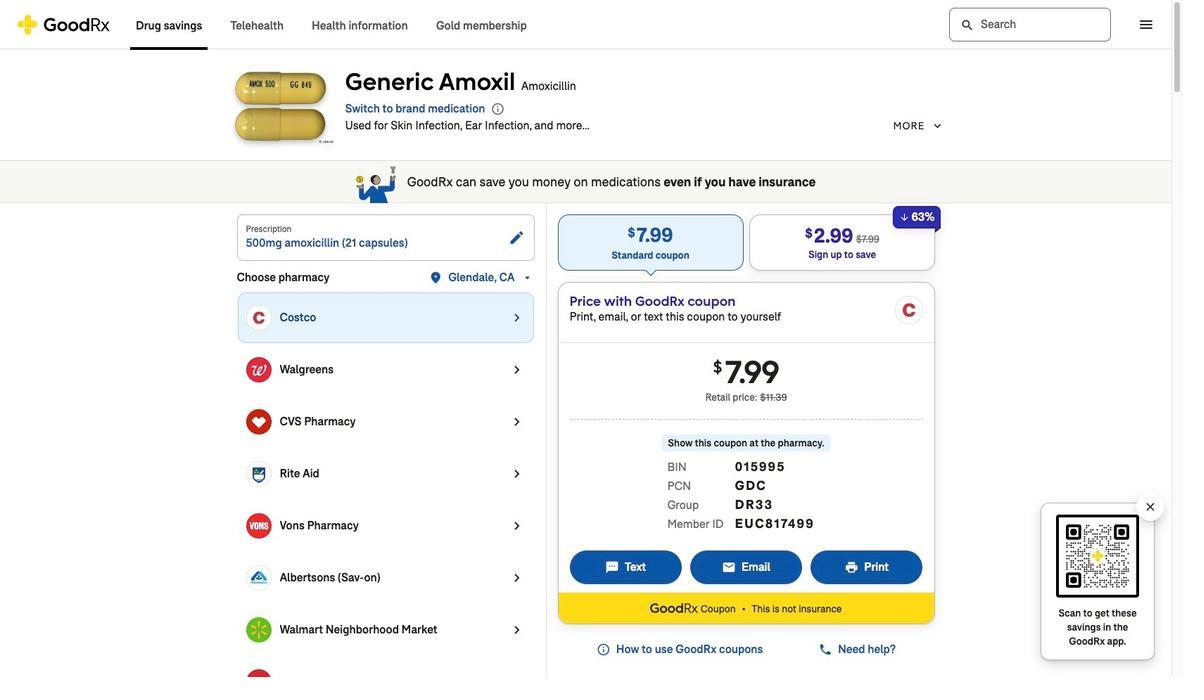Task type: describe. For each thing, give the bounding box(es) containing it.
goodrx word mark logo image
[[651, 603, 698, 615]]

costco pharmacy logo image
[[246, 306, 271, 331]]

logo of costco image
[[895, 296, 923, 324]]

walgreens pharmacy logo image
[[246, 358, 271, 383]]

ralphs pharmacy logo image
[[246, 670, 271, 678]]

rite aid pharmacy logo image
[[246, 462, 271, 487]]

goodrx yellow cross logo image
[[17, 14, 111, 34]]



Task type: locate. For each thing, give the bounding box(es) containing it.
vons pharmacy pharmacy logo image
[[246, 514, 271, 539]]

drug info region
[[345, 66, 945, 140]]

price savings banner image
[[356, 159, 396, 220]]

None search field
[[950, 7, 1112, 41]]

amoxicillin coupon - amoxicillin 500mg capsule image
[[227, 69, 334, 144]]

amoxil content main content
[[0, 49, 1172, 678]]

cvs pharmacy pharmacy logo image
[[246, 410, 271, 435]]

walmart neighborhood market pharmacy logo image
[[246, 618, 271, 644]]

dialog
[[0, 0, 1183, 678]]

albertsons (sav-on) pharmacy logo image
[[246, 566, 271, 592]]

Search text field
[[950, 7, 1112, 41]]



Task type: vqa. For each thing, say whether or not it's contained in the screenshot.
Side Effects LINK
no



